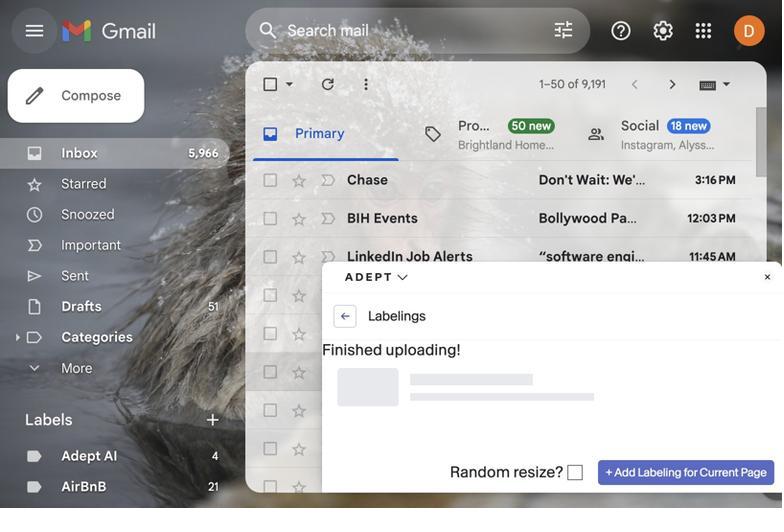 Task type: locate. For each thing, give the bounding box(es) containing it.
job down events
[[406, 248, 431, 265]]

your for 401(k)
[[654, 402, 683, 419]]

tab list
[[246, 107, 752, 161]]

new down 1
[[529, 119, 552, 133]]

linkedin job alerts cell down finished uploading!
[[347, 364, 463, 380]]

new inside social, 18 new messages, tab
[[685, 119, 708, 133]]

important down the reminder:
[[539, 325, 605, 342]]

0 horizontal spatial sf
[[406, 287, 422, 304]]

current
[[700, 467, 739, 479]]

$1,500 & $750 credit upfront for
[[539, 479, 783, 495]]

2 linkedin job alerts cell from the top
[[347, 364, 463, 380]]

alerts for first the linkedin job alerts cell
[[434, 248, 473, 265]]

code,
[[732, 248, 770, 265]]

job inside linkedin job alerts row
[[401, 364, 424, 380]]

united airlines
[[347, 325, 443, 342]]

your inside a contribution to your 401(k) is compl link
[[654, 402, 683, 419]]

5,966
[[189, 146, 219, 161]]

promotions, 50 new messages, tab
[[409, 107, 571, 161]]

sep for sep 20
[[698, 327, 719, 341]]

random
[[450, 465, 511, 481]]

0 vertical spatial sep
[[698, 327, 719, 341]]

settings image
[[652, 19, 675, 42]]

important inside cell
[[539, 325, 605, 342]]

0 vertical spatial important
[[61, 237, 121, 254]]

airbnb
[[61, 479, 107, 495]]

new right 18
[[685, 119, 708, 133]]

row
[[246, 161, 783, 200], [246, 200, 783, 238], [246, 238, 783, 276], [248, 286, 783, 305], [248, 324, 783, 343], [248, 401, 783, 420], [246, 430, 752, 468], [246, 468, 783, 507]]

reminder
[[608, 325, 667, 342]]

uploading!
[[386, 342, 461, 358]]

temple
[[667, 210, 714, 227]]

sf left -
[[717, 210, 733, 227]]

50 new
[[512, 119, 552, 133]]

51
[[208, 300, 219, 314]]

1 50 of 9,191
[[540, 77, 606, 92]]

tue, sep 19, 2023, 3:20 pm element
[[701, 478, 737, 497]]

0 vertical spatial linkedin
[[347, 248, 404, 265]]

11:02 am cell
[[690, 288, 737, 303]]

1 vertical spatial important
[[539, 325, 605, 342]]

primary heading
[[246, 107, 409, 161]]

starred
[[61, 176, 107, 192]]

1 vertical spatial linkedin job alerts cell
[[347, 364, 463, 380]]

alerts inside row
[[427, 364, 463, 380]]

important reminder about your upcom
[[539, 325, 783, 342]]

2 new from the left
[[685, 119, 708, 133]]

don't wait: we'd like to reward you wit
[[539, 172, 783, 188]]

primary tab panel
[[246, 161, 783, 508]]

inbox link
[[61, 145, 98, 162]]

1 vertical spatial job
[[401, 364, 424, 380]]

airbnb link
[[61, 479, 107, 495]]

1 vertical spatial alerts
[[427, 364, 463, 380]]

1 vertical spatial your
[[654, 402, 683, 419]]

bih events cell
[[347, 209, 539, 228]]

"software engineer": avenue code, ll link
[[539, 247, 783, 267]]

1 linkedin job alerts from the top
[[347, 248, 473, 265]]

wait:
[[577, 172, 610, 188]]

-
[[737, 210, 743, 227]]

adept ai
[[61, 448, 118, 465]]

1 vertical spatial to
[[637, 402, 650, 419]]

1 new from the left
[[529, 119, 552, 133]]

1 vertical spatial linkedin job alerts
[[347, 364, 463, 380]]

your inside 'important reminder about your upcom' link
[[713, 325, 742, 342]]

drafts link
[[61, 298, 102, 315]]

new inside promotions, 50 new messages, tab
[[529, 119, 552, 133]]

4
[[212, 449, 219, 464]]

satu
[[755, 287, 783, 304]]

of
[[568, 77, 579, 92]]

1 horizontal spatial your
[[713, 325, 742, 342]]

None search field
[[246, 8, 591, 54]]

+ add labeling for current page
[[606, 467, 767, 479]]

important down 'snoozed'
[[61, 237, 121, 254]]

0 horizontal spatial 50
[[512, 119, 526, 133]]

to
[[674, 172, 688, 188], [637, 402, 650, 419]]

1 horizontal spatial to
[[674, 172, 688, 188]]

2 linkedin from the top
[[347, 364, 399, 380]]

None checkbox
[[261, 75, 280, 94], [261, 209, 280, 228], [261, 247, 280, 267], [261, 286, 280, 305], [261, 324, 280, 343], [261, 401, 280, 420], [261, 439, 280, 459], [568, 465, 583, 481], [261, 478, 280, 497], [261, 75, 280, 94], [261, 209, 280, 228], [261, 247, 280, 267], [261, 286, 280, 305], [261, 324, 280, 343], [261, 401, 280, 420], [261, 439, 280, 459], [568, 465, 583, 481], [261, 478, 280, 497]]

linkedin job alerts cell down events
[[347, 248, 473, 265]]

to right like
[[674, 172, 688, 188]]

your left upcom
[[713, 325, 742, 342]]

row containing united airlines
[[248, 324, 783, 343]]

bollywood party at temple sf - vip ta cell
[[539, 209, 783, 228]]

thu, sep 21, 2023, 12:03 pm element
[[688, 209, 737, 228]]

important
[[61, 237, 121, 254], [539, 325, 605, 342]]

support image
[[610, 19, 633, 42]]

0 horizontal spatial important
[[61, 237, 121, 254]]

row containing betterment
[[248, 401, 783, 420]]

$1,500 & $750 credit upfront for link
[[539, 478, 783, 497]]

inbox
[[61, 145, 98, 162]]

0 vertical spatial your
[[713, 325, 742, 342]]

for
[[684, 467, 698, 479]]

1 linkedin from the top
[[347, 248, 404, 265]]

reminder:
[[539, 287, 614, 304]]

betterment
[[347, 402, 421, 419]]

0 horizontal spatial your
[[654, 402, 683, 419]]

linkedin for the linkedin job alerts cell in the linkedin job alerts row
[[347, 364, 399, 380]]

job down uploading!
[[401, 364, 424, 380]]

bih
[[347, 210, 370, 227]]

more image
[[357, 75, 376, 94]]

1 vertical spatial sep
[[701, 480, 722, 495]]

categories link
[[61, 329, 133, 346]]

alerts down uploading!
[[427, 364, 463, 380]]

advanced search options image
[[545, 11, 583, 49]]

1 vertical spatial linkedin
[[347, 364, 399, 380]]

row containing linkedin job alerts
[[246, 238, 783, 276]]

like
[[648, 172, 671, 188]]

is
[[731, 402, 742, 419]]

linkedin job alerts cell
[[347, 248, 473, 265], [347, 364, 463, 380]]

None checkbox
[[261, 171, 280, 190], [261, 363, 280, 382], [261, 171, 280, 190], [261, 363, 280, 382]]

social, 18 new messages, tab
[[572, 107, 735, 161]]

important link
[[61, 237, 121, 254]]

0 vertical spatial job
[[406, 248, 431, 265]]

tab list containing promotions
[[246, 107, 752, 161]]

to inside cell
[[637, 402, 650, 419]]

linkedin up fitness
[[347, 248, 404, 265]]

social
[[622, 118, 660, 134]]

linkedin job alerts inside row
[[347, 364, 463, 380]]

2 linkedin job alerts from the top
[[347, 364, 463, 380]]

1 horizontal spatial new
[[685, 119, 708, 133]]

finished uploading!
[[322, 342, 461, 358]]

linkedin job alerts for first the linkedin job alerts cell
[[347, 248, 473, 265]]

11:45 am
[[690, 250, 737, 264]]

drafts
[[61, 298, 102, 315]]

alerts
[[434, 248, 473, 265], [427, 364, 463, 380]]

upfront
[[689, 479, 753, 495]]

important for important link
[[61, 237, 121, 254]]

linkedin job alerts
[[347, 248, 473, 265], [347, 364, 463, 380]]

we'd
[[613, 172, 645, 188]]

sep down current
[[701, 480, 722, 495]]

0 vertical spatial alerts
[[434, 248, 473, 265]]

sent
[[61, 268, 89, 284]]

main content
[[246, 107, 783, 508]]

your left 401(k)
[[654, 402, 683, 419]]

credit
[[636, 479, 686, 495]]

don't wait: we'd like to reward you wit cell
[[539, 171, 783, 190]]

21
[[208, 480, 219, 495]]

important for important reminder about your upcom
[[539, 325, 605, 342]]

linkedin job alerts row
[[246, 353, 752, 391]]

grid
[[246, 161, 783, 508]]

0 vertical spatial to
[[674, 172, 688, 188]]

you
[[740, 172, 765, 188]]

sep inside cell
[[701, 480, 722, 495]]

1 horizontal spatial important
[[539, 325, 605, 342]]

linkedin down finished uploading!
[[347, 364, 399, 380]]

linkedin
[[347, 248, 404, 265], [347, 364, 399, 380]]

1 horizontal spatial sf
[[717, 210, 733, 227]]

bih events
[[347, 210, 418, 227]]

alerts for the linkedin job alerts cell in the linkedin job alerts row
[[427, 364, 463, 380]]

linkedin job alerts down events
[[347, 248, 473, 265]]

0 horizontal spatial to
[[637, 402, 650, 419]]

50
[[551, 77, 565, 92], [512, 119, 526, 133]]

0 vertical spatial sf
[[717, 210, 733, 227]]

1 horizontal spatial 50
[[551, 77, 565, 92]]

new for promotions
[[529, 119, 552, 133]]

11:45 am cell
[[690, 250, 737, 264]]

9,191
[[582, 77, 606, 92]]

united
[[347, 325, 391, 342]]

refresh image
[[318, 75, 338, 94]]

promotions
[[459, 118, 531, 134]]

new for social
[[685, 119, 708, 133]]

alerts down the bih events "cell"
[[434, 248, 473, 265]]

bollywood party at temple sf - vip ta
[[539, 210, 783, 227]]

linkedin job alerts down finished uploading!
[[347, 364, 463, 380]]

+ add labeling for current page button
[[598, 460, 775, 485]]

sf up labelings
[[406, 287, 422, 304]]

primary tab
[[246, 107, 407, 161]]

to right contribution
[[637, 402, 650, 419]]

to inside 'link'
[[674, 172, 688, 188]]

0 horizontal spatial new
[[529, 119, 552, 133]]

row containing bih events
[[246, 200, 783, 238]]

starred link
[[61, 176, 107, 192]]

fitness sf cell
[[347, 287, 422, 304]]

18 new
[[671, 119, 708, 133]]

adept
[[61, 448, 101, 465]]

sep left 20 at the bottom right of page
[[698, 327, 719, 341]]

closure
[[694, 287, 744, 304]]

0 vertical spatial linkedin job alerts
[[347, 248, 473, 265]]

chase cell
[[347, 171, 539, 190]]

avenue
[[680, 248, 729, 265]]

linkedin inside row
[[347, 364, 399, 380]]

hanoversomawestsanf. cell
[[347, 478, 539, 497]]

|
[[748, 287, 752, 304]]

0 vertical spatial linkedin job alerts cell
[[347, 248, 473, 265]]

a contribution to your 401(k) is compl link
[[539, 401, 783, 420]]

1 vertical spatial 50
[[512, 119, 526, 133]]

important inside labels navigation
[[61, 237, 121, 254]]

401(k)
[[687, 402, 728, 419]]



Task type: vqa. For each thing, say whether or not it's contained in the screenshot.
Job
yes



Task type: describe. For each thing, give the bounding box(es) containing it.
thu, sep 21, 2023, 3:16 pm element
[[696, 171, 737, 190]]

labels navigation
[[0, 61, 246, 508]]

don't
[[539, 172, 574, 188]]

snoozed link
[[61, 206, 115, 223]]

1 linkedin job alerts cell from the top
[[347, 248, 473, 265]]

chase
[[347, 172, 388, 188]]

fitness sf
[[347, 287, 422, 304]]

a contribution to your 401(k) is compl
[[539, 402, 783, 419]]

finished
[[322, 342, 383, 358]]

don't wait: we'd like to reward you wit link
[[539, 171, 783, 190]]

$1,500
[[539, 479, 583, 495]]

main menu image
[[23, 19, 46, 42]]

&
[[587, 479, 597, 495]]

labels heading
[[25, 411, 203, 430]]

compose button
[[8, 69, 144, 123]]

a contribution to your 401(k) is compl cell
[[539, 401, 783, 420]]

page
[[741, 467, 767, 479]]

search mail image
[[251, 13, 286, 48]]

primary
[[295, 125, 345, 142]]

social heading
[[572, 107, 735, 161]]

ll
[[774, 248, 783, 265]]

linkedin job alerts for the linkedin job alerts cell in the linkedin job alerts row
[[347, 364, 463, 380]]

12:03 pm cell
[[683, 209, 752, 228]]

contribution
[[552, 402, 633, 419]]

select input tool image
[[721, 77, 733, 91]]

sent link
[[61, 268, 89, 284]]

row containing fitness sf
[[248, 286, 783, 305]]

at
[[651, 210, 664, 227]]

more button
[[0, 353, 230, 384]]

reminder: mid market closure | satu cell
[[539, 286, 783, 305]]

vip
[[746, 210, 768, 227]]

mid
[[617, 287, 641, 304]]

row containing hanoversomawestsanf.
[[246, 468, 783, 507]]

reminder: mid market closure | satu
[[539, 287, 783, 304]]

adept ai link
[[61, 448, 118, 465]]

18
[[671, 119, 682, 133]]

job for the linkedin job alerts cell in the linkedin job alerts row
[[401, 364, 424, 380]]

united airlines cell
[[347, 324, 508, 343]]

grid containing chase
[[246, 161, 783, 508]]

bollywood party at temple sf - vip ta link
[[539, 209, 783, 228]]

hanoversomawestsanf.
[[347, 479, 499, 495]]

important reminder about your upcom cell
[[539, 324, 783, 343]]

betterment cell
[[347, 402, 421, 419]]

+
[[606, 467, 613, 479]]

sep 20 cell
[[698, 327, 737, 341]]

Search mail text field
[[288, 21, 499, 40]]

gmail image
[[61, 12, 166, 50]]

about
[[671, 325, 709, 342]]

upcom
[[746, 325, 783, 342]]

reward
[[691, 172, 737, 188]]

bollywood
[[539, 210, 608, 227]]

main content containing promotions
[[246, 107, 783, 508]]

1 vertical spatial sf
[[406, 287, 422, 304]]

show side panel image
[[764, 472, 783, 491]]

ta
[[771, 210, 783, 227]]

3:16 pm cell
[[683, 171, 752, 190]]

older image
[[664, 75, 683, 94]]

your for upcom
[[713, 325, 742, 342]]

random resize?
[[450, 465, 564, 481]]

reminder: mid market closure | satu link
[[539, 286, 783, 305]]

job for first the linkedin job alerts cell
[[406, 248, 431, 265]]

$1,500 & $750 credit upfront for cell
[[539, 478, 783, 497]]

labels
[[25, 411, 73, 430]]

engineer":
[[607, 248, 677, 265]]

promotions heading
[[409, 107, 571, 161]]

"software engineer": avenue code, ll cell
[[539, 247, 783, 267]]

11:02 am
[[690, 288, 737, 303]]

sep for sep 19
[[701, 480, 722, 495]]

a
[[539, 402, 549, 419]]

compl
[[746, 402, 783, 419]]

party
[[611, 210, 647, 227]]

3:16 pm
[[696, 173, 737, 188]]

labelings
[[368, 309, 426, 323]]

linkedin job alerts cell inside linkedin job alerts row
[[347, 364, 463, 380]]

50 inside tab
[[512, 119, 526, 133]]

row containing chase
[[246, 161, 783, 200]]

sep 19 cell
[[683, 478, 752, 497]]

linkedin for first the linkedin job alerts cell
[[347, 248, 404, 265]]

snoozed
[[61, 206, 115, 223]]

compose
[[61, 87, 121, 104]]

19
[[725, 480, 737, 495]]

more
[[61, 360, 93, 377]]

"software
[[539, 248, 604, 265]]

sf inside cell
[[717, 210, 733, 227]]

labeling
[[638, 467, 682, 479]]

resize?
[[514, 465, 564, 481]]

$750
[[600, 479, 633, 495]]

events
[[374, 210, 418, 227]]

ai
[[104, 448, 118, 465]]

sep 20
[[698, 327, 737, 341]]

1
[[540, 77, 544, 92]]

add
[[615, 467, 636, 479]]

0 vertical spatial 50
[[551, 77, 565, 92]]

wit
[[768, 172, 783, 188]]

market
[[645, 287, 691, 304]]

for
[[757, 479, 783, 495]]



